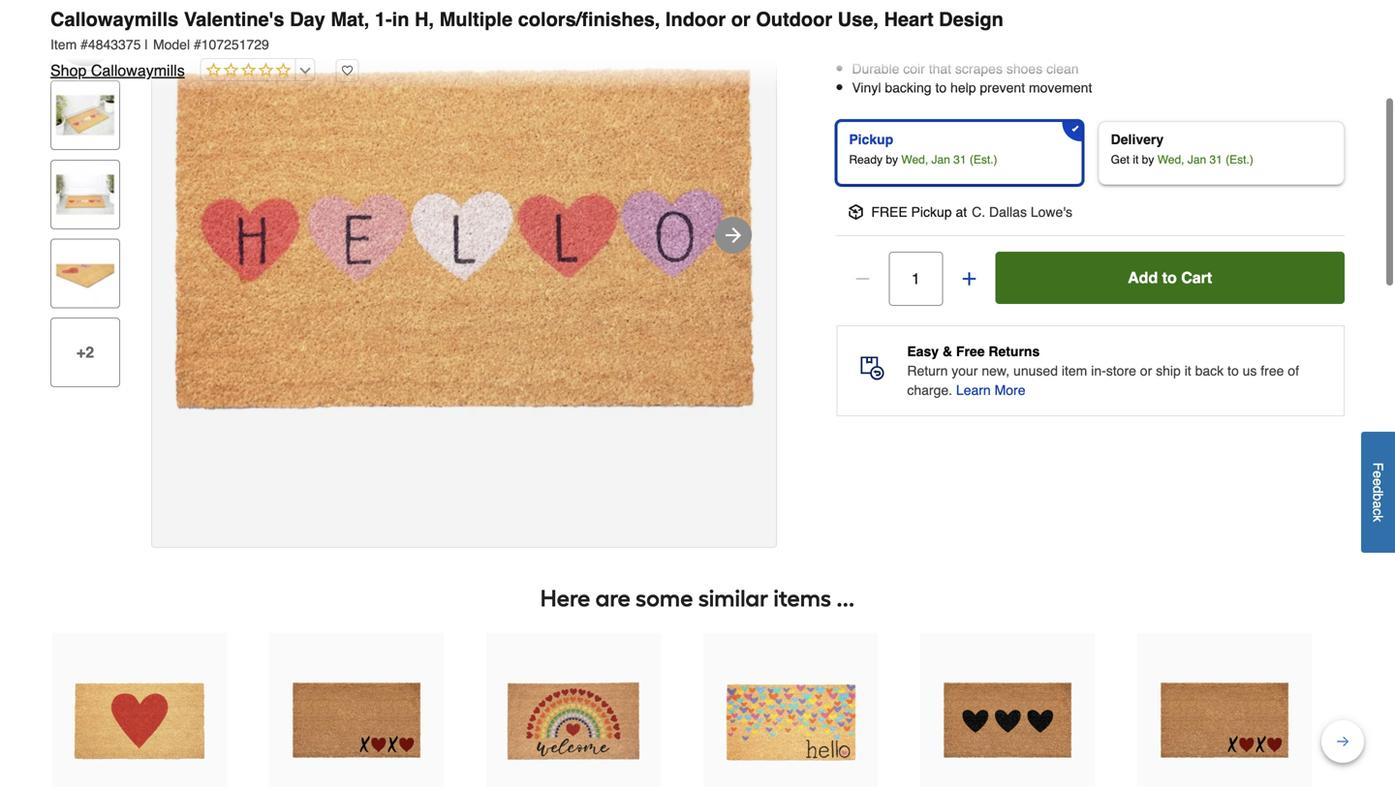 Task type: locate. For each thing, give the bounding box(es) containing it.
by
[[886, 153, 898, 166], [1142, 153, 1154, 166]]

use,
[[838, 8, 879, 31]]

0 vertical spatial pickup
[[849, 132, 894, 147]]

durable coir that scrapes shoes clean vinyl backing to help prevent movement
[[852, 61, 1092, 96]]

2 wed, from the left
[[1158, 153, 1185, 166]]

# right model
[[194, 37, 201, 52]]

multiple
[[440, 8, 513, 31]]

learn more
[[956, 383, 1026, 398]]

1 e from the top
[[1371, 471, 1386, 479]]

1 # from the left
[[81, 37, 88, 52]]

c.
[[972, 204, 986, 220]]

e
[[1371, 471, 1386, 479], [1371, 479, 1386, 486]]

f e e d b a c k
[[1371, 463, 1386, 522]]

indoor
[[666, 8, 726, 31]]

learn left how on the right
[[883, 7, 918, 22]]

callowaymills up 4843375
[[50, 8, 179, 31]]

1 horizontal spatial #
[[194, 37, 201, 52]]

0 horizontal spatial to
[[936, 80, 947, 96]]

e up b
[[1371, 479, 1386, 486]]

2 (est.) from the left
[[1226, 153, 1254, 166]]

1 jan from the left
[[932, 153, 950, 166]]

0 horizontal spatial or
[[731, 8, 751, 31]]

learn inside "learn how" button
[[883, 7, 918, 22]]

1 horizontal spatial to
[[1162, 269, 1177, 287]]

or left ship
[[1140, 363, 1152, 379]]

0 vertical spatial callowaymills
[[50, 8, 179, 31]]

1 vertical spatial to
[[1162, 269, 1177, 287]]

prevent
[[980, 80, 1025, 96]]

or right indoor on the top of the page
[[731, 8, 751, 31]]

learn how
[[883, 7, 949, 22]]

4 callowaymills valentine's day mat, 1-in h, multiple colors/finishes, indoor or outdoor use, heart design image from the left
[[721, 651, 860, 788]]

delivery
[[1111, 132, 1164, 147]]

31 right get
[[1210, 153, 1223, 166]]

pickup
[[849, 132, 894, 147], [911, 204, 952, 220]]

0 horizontal spatial wed,
[[902, 153, 928, 166]]

1 horizontal spatial it
[[1185, 363, 1192, 379]]

learn inside learn more link
[[956, 383, 991, 398]]

in-
[[1091, 363, 1106, 379]]

1 vertical spatial learn
[[956, 383, 991, 398]]

here
[[541, 585, 591, 613]]

colors/finishes,
[[518, 8, 660, 31]]

store
[[1106, 363, 1137, 379]]

(est.)
[[970, 153, 998, 166], [1226, 153, 1254, 166]]

learn how button
[[883, 5, 949, 24]]

3 callowaymills valentine's day mat, 1-in h, multiple colors/finishes, indoor or outdoor use, heart design image from the left
[[504, 651, 643, 788]]

1 horizontal spatial (est.)
[[1226, 153, 1254, 166]]

item
[[1062, 363, 1088, 379]]

(est.) inside pickup ready by wed, jan 31 (est.)
[[970, 153, 998, 166]]

it right get
[[1133, 153, 1139, 166]]

0 horizontal spatial pickup
[[849, 132, 894, 147]]

callowaymills valentine's day mat, 1-in h, multiple colors/finishes, indoor or outdoor use, heart design image
[[70, 651, 209, 788], [287, 651, 426, 788], [504, 651, 643, 788], [721, 651, 860, 788], [938, 651, 1078, 788], [1155, 651, 1295, 788]]

shoes
[[1007, 61, 1043, 77]]

option group
[[829, 113, 1353, 193]]

or
[[731, 8, 751, 31], [1140, 363, 1152, 379]]

or inside "callowaymills valentine's day mat, 1-in h, multiple colors/finishes, indoor or outdoor use, heart design item # 4843375 | model # 107251729"
[[731, 8, 751, 31]]

arrow right image
[[722, 224, 745, 247]]

0 horizontal spatial jan
[[932, 153, 950, 166]]

0 vertical spatial learn
[[883, 7, 918, 22]]

+2
[[76, 343, 94, 361]]

#
[[81, 37, 88, 52], [194, 37, 201, 52]]

0 horizontal spatial by
[[886, 153, 898, 166]]

107251729
[[201, 37, 269, 52]]

jan
[[932, 153, 950, 166], [1188, 153, 1207, 166]]

jan up free pickup at c. dallas lowe's
[[932, 153, 950, 166]]

coir
[[903, 61, 925, 77]]

ready
[[849, 153, 883, 166]]

callowaymills 107251729 indoor-spring-decorations - thumbnail view #3 image
[[55, 165, 115, 225]]

1 horizontal spatial by
[[1142, 153, 1154, 166]]

to inside durable coir that scrapes shoes clean vinyl backing to help prevent movement
[[936, 80, 947, 96]]

by right ready
[[886, 153, 898, 166]]

1 vertical spatial or
[[1140, 363, 1152, 379]]

1 vertical spatial it
[[1185, 363, 1192, 379]]

e up d
[[1371, 471, 1386, 479]]

heart
[[884, 8, 934, 31]]

item number 4 8 4 3 3 7 5 and model number 1 0 7 2 5 1 7 2 9 element
[[50, 35, 1345, 54]]

0 horizontal spatial (est.)
[[970, 153, 998, 166]]

to left the us
[[1228, 363, 1239, 379]]

to down that
[[936, 80, 947, 96]]

h,
[[415, 8, 434, 31]]

wed, right ready
[[902, 153, 928, 166]]

at
[[956, 204, 967, 220]]

cart
[[1181, 269, 1212, 287]]

items
[[774, 585, 831, 613]]

pickup up ready
[[849, 132, 894, 147]]

to
[[936, 80, 947, 96], [1162, 269, 1177, 287], [1228, 363, 1239, 379]]

1 by from the left
[[886, 153, 898, 166]]

2 vertical spatial to
[[1228, 363, 1239, 379]]

learn
[[883, 7, 918, 22], [956, 383, 991, 398]]

jan inside pickup ready by wed, jan 31 (est.)
[[932, 153, 950, 166]]

wed,
[[902, 153, 928, 166], [1158, 153, 1185, 166]]

by down "delivery"
[[1142, 153, 1154, 166]]

0 horizontal spatial learn
[[883, 7, 918, 22]]

1 31 from the left
[[954, 153, 967, 166]]

plus image
[[960, 269, 979, 289]]

2 jan from the left
[[1188, 153, 1207, 166]]

1 horizontal spatial jan
[[1188, 153, 1207, 166]]

callowaymills
[[50, 8, 179, 31], [91, 62, 185, 79]]

callowaymills down |
[[91, 62, 185, 79]]

1 (est.) from the left
[[970, 153, 998, 166]]

1 horizontal spatial pickup
[[911, 204, 952, 220]]

delivery get it by wed, jan 31 (est.)
[[1111, 132, 1254, 166]]

# right item
[[81, 37, 88, 52]]

2 by from the left
[[1142, 153, 1154, 166]]

it right ship
[[1185, 363, 1192, 379]]

jan right get
[[1188, 153, 1207, 166]]

minus image
[[853, 269, 872, 289]]

add to cart button
[[995, 252, 1345, 304]]

callowaymills valentine's day mat, 1-in h, multiple colors/finishes, indoor or outdoor use, heart design item # 4843375 | model # 107251729
[[50, 8, 1004, 52]]

31 up at
[[954, 153, 967, 166]]

1 horizontal spatial learn
[[956, 383, 991, 398]]

shop callowaymills
[[50, 62, 185, 79]]

0 horizontal spatial 31
[[954, 153, 967, 166]]

day
[[290, 8, 325, 31]]

it
[[1133, 153, 1139, 166], [1185, 363, 1192, 379]]

model
[[153, 37, 190, 52]]

learn down your
[[956, 383, 991, 398]]

1 horizontal spatial or
[[1140, 363, 1152, 379]]

0 horizontal spatial #
[[81, 37, 88, 52]]

0 horizontal spatial it
[[1133, 153, 1139, 166]]

easy & free returns return your new, unused item in-store or ship it back to us free of charge.
[[907, 344, 1299, 398]]

it inside easy & free returns return your new, unused item in-store or ship it back to us free of charge.
[[1185, 363, 1192, 379]]

31
[[954, 153, 967, 166], [1210, 153, 1223, 166]]

1 horizontal spatial wed,
[[1158, 153, 1185, 166]]

2 e from the top
[[1371, 479, 1386, 486]]

0 vertical spatial to
[[936, 80, 947, 96]]

pickup left at
[[911, 204, 952, 220]]

(est.) inside delivery get it by wed, jan 31 (est.)
[[1226, 153, 1254, 166]]

1-
[[375, 8, 392, 31]]

5 callowaymills valentine's day mat, 1-in h, multiple colors/finishes, indoor or outdoor use, heart design image from the left
[[938, 651, 1078, 788]]

2 31 from the left
[[1210, 153, 1223, 166]]

f
[[1371, 463, 1386, 471]]

are
[[596, 585, 631, 613]]

0 vertical spatial it
[[1133, 153, 1139, 166]]

it inside delivery get it by wed, jan 31 (est.)
[[1133, 153, 1139, 166]]

learn for learn more
[[956, 383, 991, 398]]

1 wed, from the left
[[902, 153, 928, 166]]

by inside delivery get it by wed, jan 31 (est.)
[[1142, 153, 1154, 166]]

to right add
[[1162, 269, 1177, 287]]

0 vertical spatial or
[[731, 8, 751, 31]]

ship
[[1156, 363, 1181, 379]]

wed, down "delivery"
[[1158, 153, 1185, 166]]

1 horizontal spatial 31
[[1210, 153, 1223, 166]]

option group containing pickup
[[829, 113, 1353, 193]]

2 horizontal spatial to
[[1228, 363, 1239, 379]]

easy
[[907, 344, 939, 359]]



Task type: describe. For each thing, give the bounding box(es) containing it.
1 callowaymills valentine's day mat, 1-in h, multiple colors/finishes, indoor or outdoor use, heart design image from the left
[[70, 651, 209, 788]]

learn for learn how
[[883, 7, 918, 22]]

more
[[995, 383, 1026, 398]]

movement
[[1029, 80, 1092, 96]]

clean
[[1047, 61, 1079, 77]]

design
[[939, 8, 1004, 31]]

&
[[943, 344, 953, 359]]

add to cart
[[1128, 269, 1212, 287]]

dallas
[[989, 204, 1027, 220]]

charge.
[[907, 383, 953, 398]]

free
[[871, 204, 908, 220]]

+2 button
[[50, 318, 120, 388]]

callowaymills 107251729 indoor-spring-decorations - thumbnail view #2 image
[[55, 85, 115, 146]]

your
[[952, 363, 978, 379]]

in
[[392, 8, 409, 31]]

wed, inside delivery get it by wed, jan 31 (est.)
[[1158, 153, 1185, 166]]

free
[[956, 344, 985, 359]]

durable
[[852, 61, 900, 77]]

item
[[50, 37, 77, 52]]

new,
[[982, 363, 1010, 379]]

k
[[1371, 516, 1386, 522]]

1 vertical spatial pickup
[[911, 204, 952, 220]]

backing
[[885, 80, 932, 96]]

heart outline image
[[336, 59, 359, 82]]

returns
[[989, 344, 1040, 359]]

2 callowaymills valentine's day mat, 1-in h, multiple colors/finishes, indoor or outdoor use, heart design image from the left
[[287, 651, 426, 788]]

help
[[951, 80, 976, 96]]

similar
[[698, 585, 769, 613]]

that
[[929, 61, 952, 77]]

how
[[922, 7, 949, 22]]

here are some similar items ... heading
[[50, 579, 1345, 618]]

outdoor
[[756, 8, 833, 31]]

learn more link
[[956, 381, 1026, 400]]

jan inside delivery get it by wed, jan 31 (est.)
[[1188, 153, 1207, 166]]

d
[[1371, 486, 1386, 494]]

Stepper number input field with increment and decrement buttons number field
[[889, 252, 943, 306]]

...
[[837, 585, 855, 613]]

shop
[[50, 62, 87, 79]]

some
[[636, 585, 693, 613]]

6 callowaymills valentine's day mat, 1-in h, multiple colors/finishes, indoor or outdoor use, heart design image from the left
[[1155, 651, 1295, 788]]

to inside easy & free returns return your new, unused item in-store or ship it back to us free of charge.
[[1228, 363, 1239, 379]]

c
[[1371, 509, 1386, 516]]

callowaymills inside "callowaymills valentine's day mat, 1-in h, multiple colors/finishes, indoor or outdoor use, heart design item # 4843375 | model # 107251729"
[[50, 8, 179, 31]]

return
[[907, 363, 948, 379]]

2 # from the left
[[194, 37, 201, 52]]

free
[[1261, 363, 1284, 379]]

unused
[[1014, 363, 1058, 379]]

pickup ready by wed, jan 31 (est.)
[[849, 132, 998, 166]]

or inside easy & free returns return your new, unused item in-store or ship it back to us free of charge.
[[1140, 363, 1152, 379]]

pickup inside pickup ready by wed, jan 31 (est.)
[[849, 132, 894, 147]]

f e e d b a c k button
[[1361, 432, 1395, 553]]

vinyl
[[852, 80, 881, 96]]

4843375
[[88, 37, 141, 52]]

wed, inside pickup ready by wed, jan 31 (est.)
[[902, 153, 928, 166]]

pickup image
[[848, 204, 864, 220]]

mat,
[[331, 8, 370, 31]]

lowe's
[[1031, 204, 1073, 220]]

free pickup at c. dallas lowe's
[[871, 204, 1073, 220]]

scrapes
[[955, 61, 1003, 77]]

1 vertical spatial callowaymills
[[91, 62, 185, 79]]

callowaymills 107251729 valentine's day mat, 1-in h, multiple colors/finishes, indoor or outdoor use, heart design image
[[152, 0, 776, 547]]

31 inside delivery get it by wed, jan 31 (est.)
[[1210, 153, 1223, 166]]

add
[[1128, 269, 1158, 287]]

here are some similar items ...
[[541, 585, 855, 613]]

us
[[1243, 363, 1257, 379]]

valentine's
[[184, 8, 284, 31]]

callowaymills 107251729 indoor-spring-decorations - thumbnail view #4 image
[[55, 244, 115, 304]]

zero stars image
[[201, 62, 291, 80]]

|
[[145, 37, 148, 52]]

31 inside pickup ready by wed, jan 31 (est.)
[[954, 153, 967, 166]]

a
[[1371, 501, 1386, 509]]

back
[[1195, 363, 1224, 379]]

of
[[1288, 363, 1299, 379]]

to inside button
[[1162, 269, 1177, 287]]

get
[[1111, 153, 1130, 166]]

b
[[1371, 494, 1386, 501]]

by inside pickup ready by wed, jan 31 (est.)
[[886, 153, 898, 166]]



Task type: vqa. For each thing, say whether or not it's contained in the screenshot.
Décor
no



